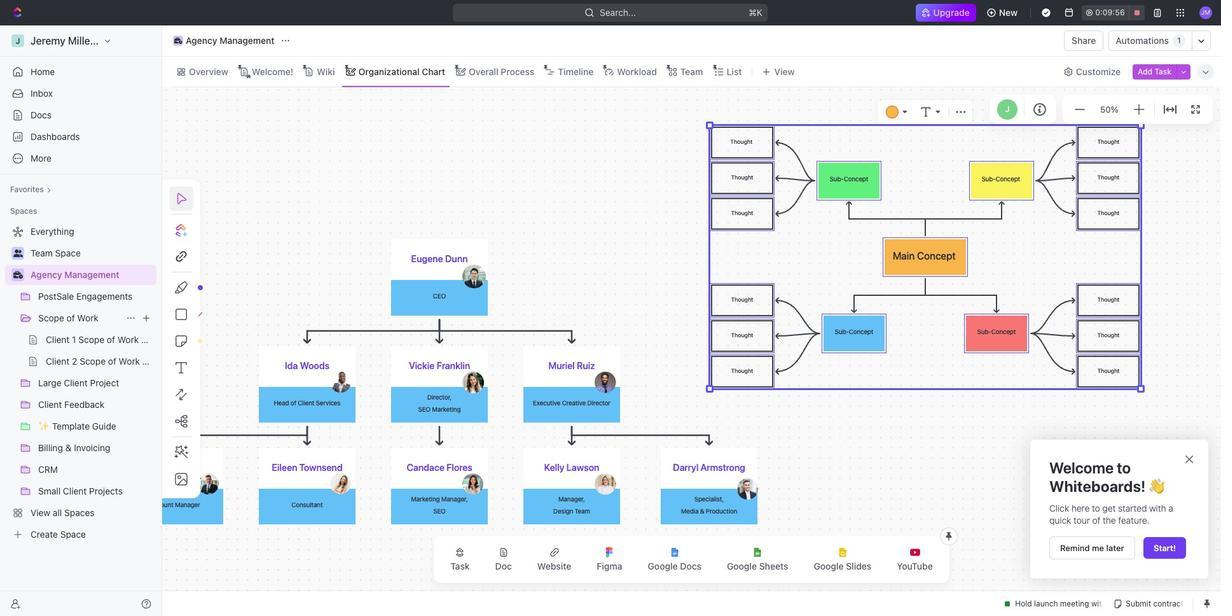 Task type: locate. For each thing, give the bounding box(es) containing it.
0:09:56
[[1096, 8, 1126, 17]]

of
[[67, 312, 75, 323], [107, 334, 115, 345], [108, 356, 116, 367], [1093, 515, 1101, 526]]

1 vertical spatial management
[[64, 269, 119, 280]]

of down postsale
[[67, 312, 75, 323]]

agency management
[[186, 35, 275, 46], [31, 269, 119, 280]]

create
[[31, 529, 58, 540]]

1 horizontal spatial management
[[220, 35, 275, 46]]

invoicing
[[74, 442, 110, 453]]

1 vertical spatial task
[[451, 561, 470, 571]]

customize
[[1077, 66, 1121, 77]]

inbox link
[[5, 83, 157, 104]]

user group image
[[13, 249, 23, 257]]

×
[[1185, 449, 1195, 467]]

view inside tree
[[31, 507, 50, 518]]

0 vertical spatial to
[[1118, 459, 1132, 477]]

management up welcome! link
[[220, 35, 275, 46]]

1 horizontal spatial j
[[1006, 104, 1010, 114]]

0 horizontal spatial 1
[[72, 334, 76, 345]]

3 google from the left
[[814, 561, 844, 571]]

work up project
[[119, 356, 140, 367]]

1 vertical spatial space
[[60, 529, 86, 540]]

0 horizontal spatial agency
[[31, 269, 62, 280]]

client
[[46, 334, 70, 345], [46, 356, 70, 367], [64, 377, 88, 388], [38, 399, 62, 410], [63, 486, 87, 496]]

business time image
[[174, 38, 182, 44], [13, 271, 23, 279]]

automations
[[1116, 35, 1170, 46]]

google right the figma at the bottom of page
[[648, 561, 678, 571]]

jeremy miller's workspace, , element
[[11, 34, 24, 47]]

spaces down small client projects
[[64, 507, 95, 518]]

doc button
[[485, 540, 522, 579]]

postsale engagements
[[38, 291, 133, 302]]

0 vertical spatial agency management link
[[170, 33, 278, 48]]

google sheets
[[727, 561, 789, 571]]

team for team
[[681, 66, 704, 77]]

0:09:56 button
[[1083, 5, 1146, 20]]

team left the list link
[[681, 66, 704, 77]]

2 vertical spatial work
[[119, 356, 140, 367]]

business time image inside "sidebar" navigation
[[13, 271, 23, 279]]

view left "all"
[[31, 507, 50, 518]]

work
[[77, 312, 99, 323], [118, 334, 139, 345], [119, 356, 140, 367]]

scope inside client 1 scope of work docs "link"
[[78, 334, 104, 345]]

dashboards
[[31, 131, 80, 142]]

1 horizontal spatial to
[[1118, 459, 1132, 477]]

team space link
[[31, 243, 154, 263]]

sidebar navigation
[[0, 25, 165, 616]]

large
[[38, 377, 61, 388]]

agency management link down team space link
[[31, 265, 154, 285]]

business time image right workspace
[[174, 38, 182, 44]]

billing
[[38, 442, 63, 453]]

organizational chart link
[[356, 63, 446, 81]]

1 vertical spatial to
[[1093, 502, 1101, 513]]

small client projects
[[38, 486, 123, 496]]

client inside "link"
[[46, 334, 70, 345]]

0 horizontal spatial view
[[31, 507, 50, 518]]

remind me later button
[[1050, 536, 1136, 559]]

later
[[1107, 543, 1125, 553]]

of inside client 2 scope of work docs link
[[108, 356, 116, 367]]

google docs
[[648, 561, 702, 571]]

agency down team space
[[31, 269, 62, 280]]

timeline
[[558, 66, 594, 77]]

spaces inside tree
[[64, 507, 95, 518]]

team inside tree
[[31, 248, 53, 258]]

1 vertical spatial work
[[118, 334, 139, 345]]

tour
[[1074, 515, 1091, 526]]

2 google from the left
[[727, 561, 757, 571]]

upgrade link
[[916, 4, 977, 22]]

scope inside client 2 scope of work docs link
[[80, 356, 106, 367]]

agency management link up overview
[[170, 33, 278, 48]]

scope
[[38, 312, 64, 323], [78, 334, 104, 345], [80, 356, 106, 367]]

1 horizontal spatial team
[[681, 66, 704, 77]]

0 horizontal spatial spaces
[[10, 206, 37, 216]]

0 horizontal spatial task
[[451, 561, 470, 571]]

0 horizontal spatial team
[[31, 248, 53, 258]]

start!
[[1154, 543, 1177, 553]]

0 vertical spatial agency management
[[186, 35, 275, 46]]

docs inside button
[[681, 561, 702, 571]]

wiki
[[317, 66, 335, 77]]

1 vertical spatial 1
[[72, 334, 76, 345]]

of inside click here to get started with a quick tour of the feature.
[[1093, 515, 1101, 526]]

feature.
[[1119, 515, 1150, 526]]

to up whiteboards
[[1118, 459, 1132, 477]]

1 horizontal spatial task
[[1155, 67, 1172, 76]]

1 horizontal spatial business time image
[[174, 38, 182, 44]]

0 vertical spatial team
[[681, 66, 704, 77]]

spaces down favorites
[[10, 206, 37, 216]]

dialog containing ×
[[1031, 440, 1209, 578]]

0 vertical spatial agency
[[186, 35, 217, 46]]

1 horizontal spatial 1
[[1178, 36, 1182, 45]]

⌘k
[[749, 7, 763, 18]]

0 vertical spatial business time image
[[174, 38, 182, 44]]

upgrade
[[934, 7, 970, 18]]

work down postsale engagements
[[77, 312, 99, 323]]

tree containing everything
[[5, 221, 164, 545]]

small
[[38, 486, 61, 496]]

of up the client 2 scope of work docs on the bottom left of the page
[[107, 334, 115, 345]]

of inside client 1 scope of work docs "link"
[[107, 334, 115, 345]]

scope for 2
[[80, 356, 106, 367]]

large client project
[[38, 377, 119, 388]]

view inside button
[[775, 66, 795, 77]]

0 vertical spatial task
[[1155, 67, 1172, 76]]

0 vertical spatial spaces
[[10, 206, 37, 216]]

0 horizontal spatial management
[[64, 269, 119, 280]]

1 horizontal spatial agency
[[186, 35, 217, 46]]

client left "2"
[[46, 356, 70, 367]]

agency management link
[[170, 33, 278, 48], [31, 265, 154, 285]]

space for create space
[[60, 529, 86, 540]]

of left the
[[1093, 515, 1101, 526]]

1 horizontal spatial agency management
[[186, 35, 275, 46]]

1 vertical spatial agency
[[31, 269, 62, 280]]

favorites button
[[5, 182, 56, 197]]

feedback
[[64, 399, 105, 410]]

1 horizontal spatial google
[[727, 561, 757, 571]]

work up the client 2 scope of work docs on the bottom left of the page
[[118, 334, 139, 345]]

overall
[[469, 66, 499, 77]]

tree inside "sidebar" navigation
[[5, 221, 164, 545]]

the
[[1104, 515, 1117, 526]]

agency inside "sidebar" navigation
[[31, 269, 62, 280]]

0 horizontal spatial to
[[1093, 502, 1101, 513]]

1 vertical spatial view
[[31, 507, 50, 518]]

2 horizontal spatial google
[[814, 561, 844, 571]]

management
[[220, 35, 275, 46], [64, 269, 119, 280]]

1 right automations
[[1178, 36, 1182, 45]]

task button
[[441, 540, 480, 579]]

doc
[[496, 561, 512, 571]]

view
[[775, 66, 795, 77], [31, 507, 50, 518]]

wiki link
[[315, 63, 335, 81]]

0 vertical spatial j
[[16, 36, 20, 46]]

docs inside "link"
[[141, 334, 162, 345]]

chart
[[422, 66, 446, 77]]

1 vertical spatial spaces
[[64, 507, 95, 518]]

dashboards link
[[5, 127, 157, 147]]

task left the doc on the bottom left of the page
[[451, 561, 470, 571]]

to left get
[[1093, 502, 1101, 513]]

0 horizontal spatial agency management
[[31, 269, 119, 280]]

agency management up overview
[[186, 35, 275, 46]]

agency management up postsale engagements
[[31, 269, 119, 280]]

google left 'sheets'
[[727, 561, 757, 571]]

dialog
[[1031, 440, 1209, 578]]

customize button
[[1060, 63, 1125, 81]]

1 vertical spatial agency management link
[[31, 265, 154, 285]]

1 up "2"
[[72, 334, 76, 345]]

space down everything link
[[55, 248, 81, 258]]

work for 1
[[118, 334, 139, 345]]

task right add
[[1155, 67, 1172, 76]]

1 vertical spatial scope
[[78, 334, 104, 345]]

1 horizontal spatial spaces
[[64, 507, 95, 518]]

space down view all spaces link
[[60, 529, 86, 540]]

overview
[[189, 66, 228, 77]]

scope right "2"
[[80, 356, 106, 367]]

docs
[[31, 109, 52, 120], [141, 334, 162, 345], [143, 356, 164, 367], [681, 561, 702, 571]]

new button
[[982, 3, 1026, 23]]

view right list
[[775, 66, 795, 77]]

0 vertical spatial scope
[[38, 312, 64, 323]]

space for team space
[[55, 248, 81, 258]]

spaces
[[10, 206, 37, 216], [64, 507, 95, 518]]

business time image down user group image
[[13, 271, 23, 279]]

1 vertical spatial team
[[31, 248, 53, 258]]

welcome
[[1050, 459, 1114, 477]]

0 vertical spatial management
[[220, 35, 275, 46]]

1 google from the left
[[648, 561, 678, 571]]

client down "large"
[[38, 399, 62, 410]]

1 vertical spatial j
[[1006, 104, 1010, 114]]

website
[[538, 561, 572, 571]]

management down team space link
[[64, 269, 119, 280]]

everything link
[[5, 221, 154, 242]]

youtube button
[[887, 540, 944, 579]]

client inside 'link'
[[38, 399, 62, 410]]

0 vertical spatial view
[[775, 66, 795, 77]]

postsale engagements link
[[38, 286, 154, 307]]

google left slides
[[814, 561, 844, 571]]

1 vertical spatial business time image
[[13, 271, 23, 279]]

youtube
[[898, 561, 933, 571]]

scope down 'scope of work' "link"
[[78, 334, 104, 345]]

1 horizontal spatial view
[[775, 66, 795, 77]]

business time image inside the agency management link
[[174, 38, 182, 44]]

0 horizontal spatial business time image
[[13, 271, 23, 279]]

scope down postsale
[[38, 312, 64, 323]]

!
[[1142, 477, 1146, 495]]

1 vertical spatial agency management
[[31, 269, 119, 280]]

template
[[52, 421, 90, 431]]

of down client 1 scope of work docs "link"
[[108, 356, 116, 367]]

team right user group image
[[31, 248, 53, 258]]

overall process link
[[467, 63, 535, 81]]

tree
[[5, 221, 164, 545]]

figma button
[[587, 540, 633, 579]]

project
[[90, 377, 119, 388]]

jm
[[1202, 8, 1211, 16]]

agency up overview
[[186, 35, 217, 46]]

remind me later
[[1061, 543, 1125, 553]]

2 vertical spatial scope
[[80, 356, 106, 367]]

client down scope of work
[[46, 334, 70, 345]]

0 horizontal spatial j
[[16, 36, 20, 46]]

agency
[[186, 35, 217, 46], [31, 269, 62, 280]]

jm button
[[1196, 3, 1217, 23]]

add
[[1139, 67, 1153, 76]]

inbox
[[31, 88, 53, 99]]

of inside 'scope of work' "link"
[[67, 312, 75, 323]]

client for feedback
[[38, 399, 62, 410]]

scope of work link
[[38, 308, 121, 328]]

0 horizontal spatial google
[[648, 561, 678, 571]]

0 vertical spatial space
[[55, 248, 81, 258]]

click here to get started with a quick tour of the feature.
[[1050, 502, 1176, 526]]



Task type: describe. For each thing, give the bounding box(es) containing it.
agency management inside "sidebar" navigation
[[31, 269, 119, 280]]

client 1 scope of work docs link
[[46, 330, 162, 350]]

click
[[1050, 502, 1070, 513]]

google for google slides
[[814, 561, 844, 571]]

view button
[[758, 57, 800, 87]]

crm link
[[38, 459, 154, 480]]

whiteboards
[[1050, 477, 1142, 495]]

client up view all spaces link
[[63, 486, 87, 496]]

to inside click here to get started with a quick tour of the feature.
[[1093, 502, 1101, 513]]

home link
[[5, 62, 157, 82]]

management inside tree
[[64, 269, 119, 280]]

projects
[[89, 486, 123, 496]]

team link
[[678, 63, 704, 81]]

get
[[1103, 502, 1116, 513]]

👋
[[1150, 477, 1165, 495]]

&
[[65, 442, 72, 453]]

client feedback
[[38, 399, 105, 410]]

✨
[[38, 421, 50, 431]]

client 2 scope of work docs link
[[46, 351, 164, 372]]

workspace
[[105, 35, 158, 46]]

scope of work
[[38, 312, 99, 323]]

1 inside "link"
[[72, 334, 76, 345]]

sheets
[[760, 561, 789, 571]]

to inside welcome to whiteboards ! 👋
[[1118, 459, 1132, 477]]

guide
[[92, 421, 116, 431]]

scope inside 'scope of work' "link"
[[38, 312, 64, 323]]

task inside add task button
[[1155, 67, 1172, 76]]

billing & invoicing link
[[38, 438, 154, 458]]

website button
[[527, 540, 582, 579]]

client for 1
[[46, 334, 70, 345]]

view for view
[[775, 66, 795, 77]]

work for 2
[[119, 356, 140, 367]]

a
[[1169, 502, 1174, 513]]

welcome!
[[252, 66, 294, 77]]

google docs button
[[638, 540, 712, 579]]

more button
[[5, 148, 157, 169]]

1 horizontal spatial agency management link
[[170, 33, 278, 48]]

overview link
[[186, 63, 228, 81]]

view button
[[758, 63, 800, 81]]

everything
[[31, 226, 74, 237]]

figma
[[597, 561, 623, 571]]

remind
[[1061, 543, 1091, 553]]

organizational
[[359, 66, 420, 77]]

quick
[[1050, 515, 1072, 526]]

slides
[[847, 561, 872, 571]]

scope for 1
[[78, 334, 104, 345]]

postsale
[[38, 291, 74, 302]]

google for google docs
[[648, 561, 678, 571]]

jeremy miller's workspace
[[31, 35, 158, 46]]

✨ template guide
[[38, 421, 116, 431]]

billing & invoicing
[[38, 442, 110, 453]]

large client project link
[[38, 373, 154, 393]]

google slides
[[814, 561, 872, 571]]

j inside "sidebar" navigation
[[16, 36, 20, 46]]

50%
[[1101, 104, 1119, 114]]

share button
[[1065, 31, 1104, 51]]

favorites
[[10, 185, 44, 194]]

list
[[727, 66, 742, 77]]

0 vertical spatial 1
[[1178, 36, 1182, 45]]

more
[[31, 153, 52, 164]]

with
[[1150, 502, 1167, 513]]

create space
[[31, 529, 86, 540]]

client feedback link
[[38, 395, 154, 415]]

0 vertical spatial work
[[77, 312, 99, 323]]

client for 2
[[46, 356, 70, 367]]

start! button
[[1144, 537, 1187, 559]]

client down "2"
[[64, 377, 88, 388]]

docs link
[[5, 105, 157, 125]]

search...
[[600, 7, 637, 18]]

create space link
[[5, 524, 154, 545]]

here
[[1072, 502, 1090, 513]]

2
[[72, 356, 77, 367]]

google slides button
[[804, 540, 882, 579]]

home
[[31, 66, 55, 77]]

task inside task button
[[451, 561, 470, 571]]

new
[[1000, 7, 1018, 18]]

client 1 scope of work docs
[[46, 334, 162, 345]]

workload link
[[615, 63, 657, 81]]

workload
[[617, 66, 657, 77]]

view for view all spaces
[[31, 507, 50, 518]]

welcome! link
[[249, 63, 294, 81]]

jeremy
[[31, 35, 65, 46]]

process
[[501, 66, 535, 77]]

team for team space
[[31, 248, 53, 258]]

welcome to whiteboards ! 👋
[[1050, 459, 1165, 495]]

add task button
[[1133, 64, 1177, 79]]

0 horizontal spatial agency management link
[[31, 265, 154, 285]]

google for google sheets
[[727, 561, 757, 571]]

client 2 scope of work docs
[[46, 356, 164, 367]]

me
[[1093, 543, 1105, 553]]

view all spaces
[[31, 507, 95, 518]]

miller's
[[68, 35, 102, 46]]

timeline link
[[556, 63, 594, 81]]



Task type: vqa. For each thing, say whether or not it's contained in the screenshot.
the /
no



